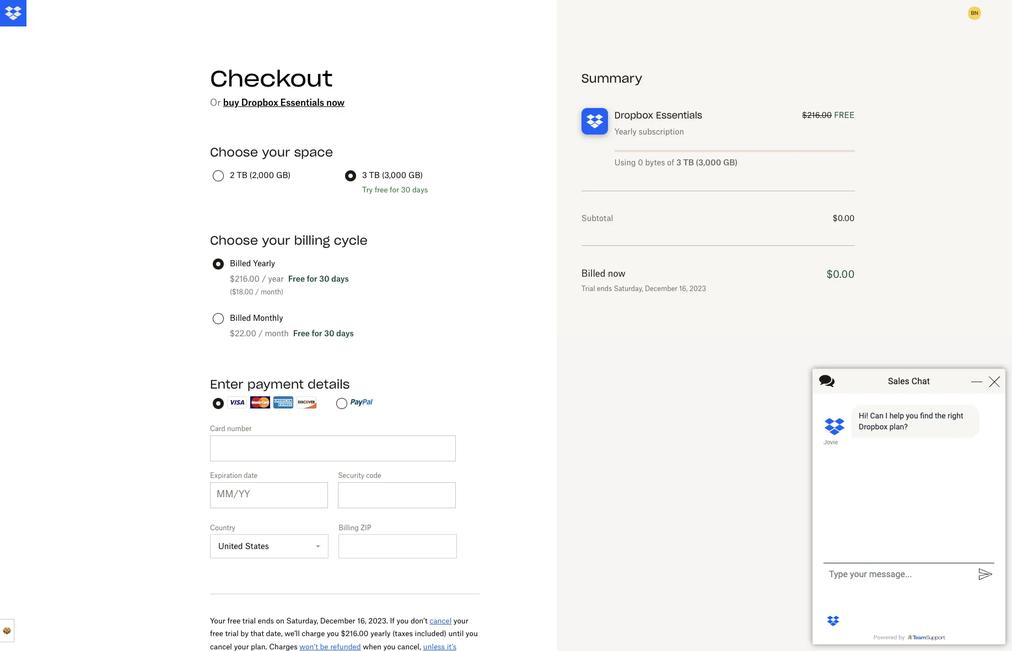 Task type: vqa. For each thing, say whether or not it's contained in the screenshot.
AUTOMATIC
no



Task type: locate. For each thing, give the bounding box(es) containing it.
tb right the 2
[[237, 170, 247, 180]]

0 horizontal spatial cancel
[[210, 642, 232, 651]]

saturday, right trial
[[614, 284, 643, 293]]

your
[[262, 144, 290, 160], [262, 233, 290, 248], [454, 616, 469, 625], [234, 642, 249, 651]]

summary
[[582, 71, 642, 86]]

2023
[[690, 284, 706, 293]]

0 horizontal spatial 16,
[[357, 616, 366, 625]]

30 up 'details' at the bottom of the page
[[324, 329, 334, 338]]

ends left the on
[[258, 616, 274, 625]]

essentials inside summary list
[[656, 110, 702, 121]]

free right year
[[288, 274, 305, 283]]

30 down 'billing'
[[319, 274, 330, 283]]

choose up the billed yearly "option"
[[210, 233, 258, 248]]

1 vertical spatial 30
[[319, 274, 330, 283]]

1 horizontal spatial dropbox
[[615, 110, 653, 121]]

30
[[401, 185, 410, 194], [319, 274, 330, 283], [324, 329, 334, 338]]

billed up trial
[[582, 268, 606, 279]]

you
[[397, 616, 409, 625], [327, 629, 339, 638], [466, 629, 478, 638], [383, 642, 396, 651]]

0 horizontal spatial ends
[[258, 616, 274, 625]]

details
[[308, 377, 350, 392]]

december inside billed now trial ends saturday, december 16, 2023
[[645, 284, 678, 293]]

1 vertical spatial trial
[[225, 629, 239, 638]]

won't
[[300, 642, 318, 651]]

yearly subscription
[[615, 127, 684, 136]]

1 horizontal spatial december
[[645, 284, 678, 293]]

1 vertical spatial days
[[331, 274, 349, 283]]

1 horizontal spatial saturday,
[[614, 284, 643, 293]]

free for free for 30 days
[[293, 329, 310, 338]]

your
[[210, 616, 225, 625]]

1 vertical spatial billed
[[582, 268, 606, 279]]

amex image
[[273, 397, 293, 409]]

1 vertical spatial (3,000
[[382, 170, 406, 180]]

cancel up included)
[[430, 616, 452, 625]]

zip
[[361, 524, 371, 532]]

0 horizontal spatial dropbox
[[241, 97, 278, 108]]

your free trial by that date, we'll charge you $216.00 yearly (taxes included) until you cancel your plan. charges
[[210, 616, 478, 651]]

1 horizontal spatial tb
[[369, 170, 380, 180]]

essentials up 'subscription'
[[656, 110, 702, 121]]

Billing ZIP text field
[[339, 534, 457, 558]]

billed inside billed now trial ends saturday, december 16, 2023
[[582, 268, 606, 279]]

free inside your free trial by that date, we'll charge you $216.00 yearly (taxes included) until you cancel your plan. charges
[[210, 629, 223, 638]]

saturday, up we'll
[[286, 616, 318, 625]]

0 vertical spatial days
[[412, 185, 428, 194]]

1 horizontal spatial essentials
[[656, 110, 702, 121]]

1 horizontal spatial now
[[608, 268, 626, 279]]

1 horizontal spatial (3,000
[[696, 158, 721, 167]]

/ down billed monthly
[[258, 329, 263, 338]]

3 right the of
[[676, 158, 681, 167]]

$216.00 left free
[[802, 110, 832, 120]]

1 vertical spatial cancel
[[210, 642, 232, 651]]

16, left 2023
[[679, 284, 688, 293]]

choose up the 2
[[210, 144, 258, 160]]

try
[[362, 185, 373, 194]]

0 vertical spatial saturday,
[[614, 284, 643, 293]]

2 vertical spatial 30
[[324, 329, 334, 338]]

ends
[[597, 284, 612, 293], [258, 616, 274, 625]]

0 vertical spatial dropbox
[[241, 97, 278, 108]]

billed
[[230, 259, 251, 268], [582, 268, 606, 279], [230, 313, 251, 323]]

days up 'details' at the bottom of the page
[[336, 329, 354, 338]]

of
[[667, 158, 674, 167]]

billed right the billed yearly "option"
[[230, 259, 251, 268]]

dropbox down checkout in the top left of the page
[[241, 97, 278, 108]]

1 vertical spatial essentials
[[656, 110, 702, 121]]

0 vertical spatial $216.00
[[802, 110, 832, 120]]

cancel
[[430, 616, 452, 625], [210, 642, 232, 651]]

0 vertical spatial 3
[[676, 158, 681, 167]]

tb right the of
[[683, 158, 694, 167]]

(2,000
[[250, 170, 274, 180]]

0 horizontal spatial trial
[[225, 629, 239, 638]]

0 horizontal spatial saturday,
[[286, 616, 318, 625]]

free
[[288, 274, 305, 283], [293, 329, 310, 338]]

free down your
[[210, 629, 223, 638]]

0 vertical spatial ends
[[597, 284, 612, 293]]

1 vertical spatial now
[[608, 268, 626, 279]]

1 horizontal spatial trial
[[242, 616, 256, 625]]

free inside $216.00 / year free for 30 days ($18.00 / month)
[[288, 274, 305, 283]]

16, left '2023.'
[[357, 616, 366, 625]]

until
[[448, 629, 464, 638]]

for right the month at the bottom left of page
[[312, 329, 322, 338]]

1 vertical spatial yearly
[[253, 259, 275, 268]]

choose for choose your billing cycle
[[210, 233, 258, 248]]

for down '3 tb (3,000 gb)'
[[390, 185, 399, 194]]

3 right 3 tb (3,000 gb) option
[[362, 170, 367, 180]]

0 horizontal spatial (3,000
[[382, 170, 406, 180]]

for for $22.00 / month free for 30 days
[[312, 329, 322, 338]]

be
[[320, 642, 328, 651]]

2 vertical spatial /
[[258, 329, 263, 338]]

/ left month)
[[255, 288, 259, 296]]

0 horizontal spatial $216.00
[[230, 274, 260, 283]]

None radio
[[213, 398, 224, 409]]

trial
[[242, 616, 256, 625], [225, 629, 239, 638]]

trial left by
[[225, 629, 239, 638]]

(taxes
[[393, 629, 413, 638]]

30 inside $216.00 / year free for 30 days ($18.00 / month)
[[319, 274, 330, 283]]

gb) for 2 tb (2,000 gb)
[[276, 170, 291, 180]]

0 horizontal spatial now
[[326, 97, 345, 108]]

0 vertical spatial 16,
[[679, 284, 688, 293]]

saturday, inside billed now trial ends saturday, december 16, 2023
[[614, 284, 643, 293]]

0 vertical spatial december
[[645, 284, 678, 293]]

december
[[645, 284, 678, 293], [320, 616, 355, 625]]

$0.00
[[833, 213, 855, 223], [827, 268, 855, 280]]

trial up by
[[242, 616, 256, 625]]

2 horizontal spatial free
[[375, 185, 388, 194]]

0 vertical spatial cancel
[[430, 616, 452, 625]]

0 horizontal spatial 3
[[362, 170, 367, 180]]

dropbox inside summary list
[[615, 110, 653, 121]]

free for ($18.00 / month)
[[288, 274, 305, 283]]

2
[[230, 170, 235, 180]]

$216.00 up ($18.00
[[230, 274, 260, 283]]

/ left year
[[262, 274, 266, 283]]

3 inside summary list
[[676, 158, 681, 167]]

yearly up using
[[615, 127, 637, 136]]

cancel,
[[398, 642, 421, 651]]

0 vertical spatial choose
[[210, 144, 258, 160]]

1 vertical spatial free
[[227, 616, 241, 625]]

free right try
[[375, 185, 388, 194]]

free
[[375, 185, 388, 194], [227, 616, 241, 625], [210, 629, 223, 638]]

1 choose from the top
[[210, 144, 258, 160]]

1 horizontal spatial 3
[[676, 158, 681, 167]]

None radio
[[336, 398, 347, 409]]

ends inside billed now trial ends saturday, december 16, 2023
[[597, 284, 612, 293]]

won't be refunded link
[[300, 642, 361, 651]]

billed up $22.00
[[230, 313, 251, 323]]

0 vertical spatial trial
[[242, 616, 256, 625]]

0 vertical spatial billed
[[230, 259, 251, 268]]

2 vertical spatial $216.00
[[341, 629, 369, 638]]

$216.00 inside summary list
[[802, 110, 832, 120]]

$216.00 up won't be refunded when you cancel,
[[341, 629, 369, 638]]

2 horizontal spatial gb)
[[723, 158, 738, 167]]

buy dropbox essentials now link
[[223, 97, 345, 108]]

2 horizontal spatial tb
[[683, 158, 694, 167]]

0 vertical spatial (3,000
[[696, 158, 721, 167]]

3
[[676, 158, 681, 167], [362, 170, 367, 180]]

essentials
[[280, 97, 324, 108], [656, 110, 702, 121]]

(3,000 right the of
[[696, 158, 721, 167]]

$216.00 free
[[802, 110, 855, 120]]

0 horizontal spatial essentials
[[280, 97, 324, 108]]

subtotal
[[582, 213, 613, 223]]

$22.00
[[230, 329, 256, 338]]

gb) for 3 tb (3,000 gb)
[[408, 170, 423, 180]]

saturday,
[[614, 284, 643, 293], [286, 616, 318, 625]]

0 vertical spatial free
[[288, 274, 305, 283]]

2 vertical spatial days
[[336, 329, 354, 338]]

trial inside your free trial by that date, we'll charge you $216.00 yearly (taxes included) until you cancel your plan. charges
[[225, 629, 239, 638]]

for inside $216.00 / year free for 30 days ($18.00 / month)
[[307, 274, 317, 283]]

free for your free trial by that date, we'll charge you $216.00 yearly (taxes included) until you cancel your plan. charges
[[210, 629, 223, 638]]

0
[[638, 158, 643, 167]]

december up unless it's link at bottom
[[320, 616, 355, 625]]

option group
[[208, 396, 481, 423]]

0 vertical spatial essentials
[[280, 97, 324, 108]]

0 horizontal spatial gb)
[[276, 170, 291, 180]]

dropbox inside the checkout or buy dropbox essentials now
[[241, 97, 278, 108]]

1 vertical spatial $216.00
[[230, 274, 260, 283]]

gb)
[[723, 158, 738, 167], [276, 170, 291, 180], [408, 170, 423, 180]]

days for $216.00 / year free for 30 days ($18.00 / month)
[[331, 274, 349, 283]]

tb
[[683, 158, 694, 167], [237, 170, 247, 180], [369, 170, 380, 180]]

1 horizontal spatial ends
[[597, 284, 612, 293]]

1 vertical spatial december
[[320, 616, 355, 625]]

1 vertical spatial free
[[293, 329, 310, 338]]

1 vertical spatial /
[[255, 288, 259, 296]]

1 horizontal spatial free
[[227, 616, 241, 625]]

1 horizontal spatial cancel
[[430, 616, 452, 625]]

free right the month at the bottom left of page
[[293, 329, 310, 338]]

yearly
[[370, 629, 391, 638]]

dropbox up yearly subscription
[[615, 110, 653, 121]]

0 vertical spatial /
[[262, 274, 266, 283]]

essentials inside the checkout or buy dropbox essentials now
[[280, 97, 324, 108]]

discover image
[[297, 397, 316, 409]]

16, inside billed now trial ends saturday, december 16, 2023
[[679, 284, 688, 293]]

$216.00 inside $216.00 / year free for 30 days ($18.00 / month)
[[230, 274, 260, 283]]

2 vertical spatial for
[[312, 329, 322, 338]]

1 vertical spatial ends
[[258, 616, 274, 625]]

1 horizontal spatial 16,
[[679, 284, 688, 293]]

$216.00
[[802, 110, 832, 120], [230, 274, 260, 283], [341, 629, 369, 638]]

choose
[[210, 144, 258, 160], [210, 233, 258, 248]]

(3,000 up "try free for 30 days"
[[382, 170, 406, 180]]

enter payment details
[[210, 377, 350, 392]]

1 vertical spatial dropbox
[[615, 110, 653, 121]]

summary list
[[582, 71, 855, 294]]

yearly up year
[[253, 259, 275, 268]]

using
[[615, 158, 636, 167]]

or
[[210, 97, 221, 108]]

cancel down your
[[210, 642, 232, 651]]

16,
[[679, 284, 688, 293], [357, 616, 366, 625]]

for right year
[[307, 274, 317, 283]]

1 vertical spatial for
[[307, 274, 317, 283]]

(3,000
[[696, 158, 721, 167], [382, 170, 406, 180]]

0 vertical spatial yearly
[[615, 127, 637, 136]]

days for $22.00 / month free for 30 days
[[336, 329, 354, 338]]

0 horizontal spatial yearly
[[253, 259, 275, 268]]

that
[[251, 629, 264, 638]]

country
[[210, 524, 235, 532]]

choose your space
[[210, 144, 333, 160]]

Billed Monthly radio
[[213, 313, 224, 324]]

ends right trial
[[597, 284, 612, 293]]

progress bar
[[615, 150, 855, 152]]

0 vertical spatial now
[[326, 97, 345, 108]]

2 horizontal spatial $216.00
[[802, 110, 832, 120]]

billing
[[294, 233, 330, 248]]

days inside $216.00 / year free for 30 days ($18.00 / month)
[[331, 274, 349, 283]]

subscription
[[639, 127, 684, 136]]

for
[[390, 185, 399, 194], [307, 274, 317, 283], [312, 329, 322, 338]]

1 vertical spatial choose
[[210, 233, 258, 248]]

tb inside summary list
[[683, 158, 694, 167]]

0 vertical spatial free
[[375, 185, 388, 194]]

billed yearly
[[230, 259, 275, 268]]

billed now trial ends saturday, december 16, 2023
[[582, 268, 706, 293]]

30 down '3 tb (3,000 gb)'
[[401, 185, 410, 194]]

2 vertical spatial free
[[210, 629, 223, 638]]

visa image
[[227, 397, 247, 409]]

1 horizontal spatial gb)
[[408, 170, 423, 180]]

now
[[326, 97, 345, 108], [608, 268, 626, 279]]

2 choose from the top
[[210, 233, 258, 248]]

0 horizontal spatial december
[[320, 616, 355, 625]]

dropbox
[[241, 97, 278, 108], [615, 110, 653, 121]]

cancel inside your free trial by that date, we'll charge you $216.00 yearly (taxes included) until you cancel your plan. charges
[[210, 642, 232, 651]]

2 vertical spatial billed
[[230, 313, 251, 323]]

december left 2023
[[645, 284, 678, 293]]

refunded
[[330, 642, 361, 651]]

/
[[262, 274, 266, 283], [255, 288, 259, 296], [258, 329, 263, 338]]

billed for now
[[582, 268, 606, 279]]

days down '3 tb (3,000 gb)'
[[412, 185, 428, 194]]

don't
[[411, 616, 428, 625]]

you up unless it's link at bottom
[[327, 629, 339, 638]]

essentials down checkout in the top left of the page
[[280, 97, 324, 108]]

days down the cycle
[[331, 274, 349, 283]]

($18.00
[[230, 288, 253, 296]]

dropbox essentials
[[615, 110, 702, 121]]

tb up try
[[369, 170, 380, 180]]

free
[[834, 110, 855, 120]]

free right your
[[227, 616, 241, 625]]

cycle
[[334, 233, 368, 248]]

(3,000 inside summary list
[[696, 158, 721, 167]]

1 horizontal spatial $216.00
[[341, 629, 369, 638]]

0 horizontal spatial tb
[[237, 170, 247, 180]]

buy
[[223, 97, 239, 108]]

0 horizontal spatial free
[[210, 629, 223, 638]]

1 horizontal spatial yearly
[[615, 127, 637, 136]]



Task type: describe. For each thing, give the bounding box(es) containing it.
choose your billing cycle
[[210, 233, 368, 248]]

2023.
[[368, 616, 388, 625]]

mastercard image
[[250, 397, 270, 409]]

0 vertical spatial for
[[390, 185, 399, 194]]

bn button
[[966, 4, 984, 22]]

payment
[[247, 377, 304, 392]]

0 vertical spatial 30
[[401, 185, 410, 194]]

monthly
[[253, 313, 283, 323]]

by
[[241, 629, 249, 638]]

$216.00 for subtotal
[[802, 110, 832, 120]]

month
[[265, 329, 289, 338]]

checkout
[[210, 65, 333, 93]]

tb for 3 tb (3,000 gb)
[[369, 170, 380, 180]]

your down by
[[234, 642, 249, 651]]

you right until
[[466, 629, 478, 638]]

date,
[[266, 629, 283, 638]]

unless
[[423, 642, 445, 651]]

1 vertical spatial $0.00
[[827, 268, 855, 280]]

charge
[[302, 629, 325, 638]]

space
[[294, 144, 333, 160]]

/ for monthly
[[258, 329, 263, 338]]

2 tb (2,000 gb)
[[230, 170, 291, 180]]

billed for monthly
[[230, 313, 251, 323]]

if
[[390, 616, 395, 625]]

gb) inside summary list
[[723, 158, 738, 167]]

charges
[[269, 642, 298, 651]]

/ for yearly
[[262, 274, 266, 283]]

now inside billed now trial ends saturday, december 16, 2023
[[608, 268, 626, 279]]

included)
[[415, 629, 447, 638]]

your up "billed yearly"
[[262, 233, 290, 248]]

2 TB (2,000 GB) radio
[[213, 170, 224, 181]]

on
[[276, 616, 284, 625]]

enter
[[210, 377, 243, 392]]

for for $216.00 / year free for 30 days ($18.00 / month)
[[307, 274, 317, 283]]

tb for 2 tb (2,000 gb)
[[237, 170, 247, 180]]

yearly inside summary list
[[615, 127, 637, 136]]

Billed Yearly radio
[[213, 259, 224, 270]]

1 vertical spatial saturday,
[[286, 616, 318, 625]]

ends for free
[[258, 616, 274, 625]]

ends for now
[[597, 284, 612, 293]]

cancel link
[[430, 616, 452, 625]]

billing zip
[[339, 524, 371, 532]]

your up until
[[454, 616, 469, 625]]

billed monthly
[[230, 313, 283, 323]]

30 for $22.00 / month free for 30 days
[[324, 329, 334, 338]]

free for try free for 30 days
[[375, 185, 388, 194]]

billed for yearly
[[230, 259, 251, 268]]

plan.
[[251, 642, 267, 651]]

0 vertical spatial $0.00
[[833, 213, 855, 223]]

your free trial ends on saturday, december 16, 2023. if you don't cancel
[[210, 616, 452, 625]]

now inside the checkout or buy dropbox essentials now
[[326, 97, 345, 108]]

$216.00 for enter payment details
[[230, 274, 260, 283]]

free for your free trial ends on saturday, december 16, 2023. if you don't cancel
[[227, 616, 241, 625]]

year
[[268, 274, 284, 283]]

try free for 30 days
[[362, 185, 428, 194]]

choose for choose your space
[[210, 144, 258, 160]]

won't be refunded when you cancel,
[[300, 642, 423, 651]]

paypal image
[[351, 398, 373, 407]]

you down "yearly" at the left of the page
[[383, 642, 396, 651]]

you right "if"
[[397, 616, 409, 625]]

billing
[[339, 524, 359, 532]]

it's
[[447, 642, 456, 651]]

30 for $216.00 / year free for 30 days ($18.00 / month)
[[319, 274, 330, 283]]

$216.00 inside your free trial by that date, we'll charge you $216.00 yearly (taxes included) until you cancel your plan. charges
[[341, 629, 369, 638]]

3 TB (3,000 GB) radio
[[345, 170, 356, 181]]

checkout or buy dropbox essentials now
[[210, 65, 345, 108]]

trial for by
[[225, 629, 239, 638]]

trial for ends
[[242, 616, 256, 625]]

$216.00 / year free for 30 days ($18.00 / month)
[[230, 274, 349, 296]]

bytes
[[645, 158, 665, 167]]

your up (2,000 in the top left of the page
[[262, 144, 290, 160]]

unless it's
[[210, 642, 456, 651]]

we'll
[[285, 629, 300, 638]]

1 vertical spatial 16,
[[357, 616, 366, 625]]

bn
[[971, 9, 978, 17]]

trial
[[582, 284, 595, 293]]

1 vertical spatial 3
[[362, 170, 367, 180]]

using 0 bytes of 3 tb (3,000 gb)
[[615, 158, 738, 167]]

3 tb (3,000 gb)
[[362, 170, 423, 180]]

when
[[363, 642, 382, 651]]

month)
[[261, 288, 283, 296]]

$22.00 / month free for 30 days
[[230, 329, 354, 338]]

unless it's link
[[210, 642, 456, 651]]

progress bar inside summary list
[[615, 150, 855, 152]]



